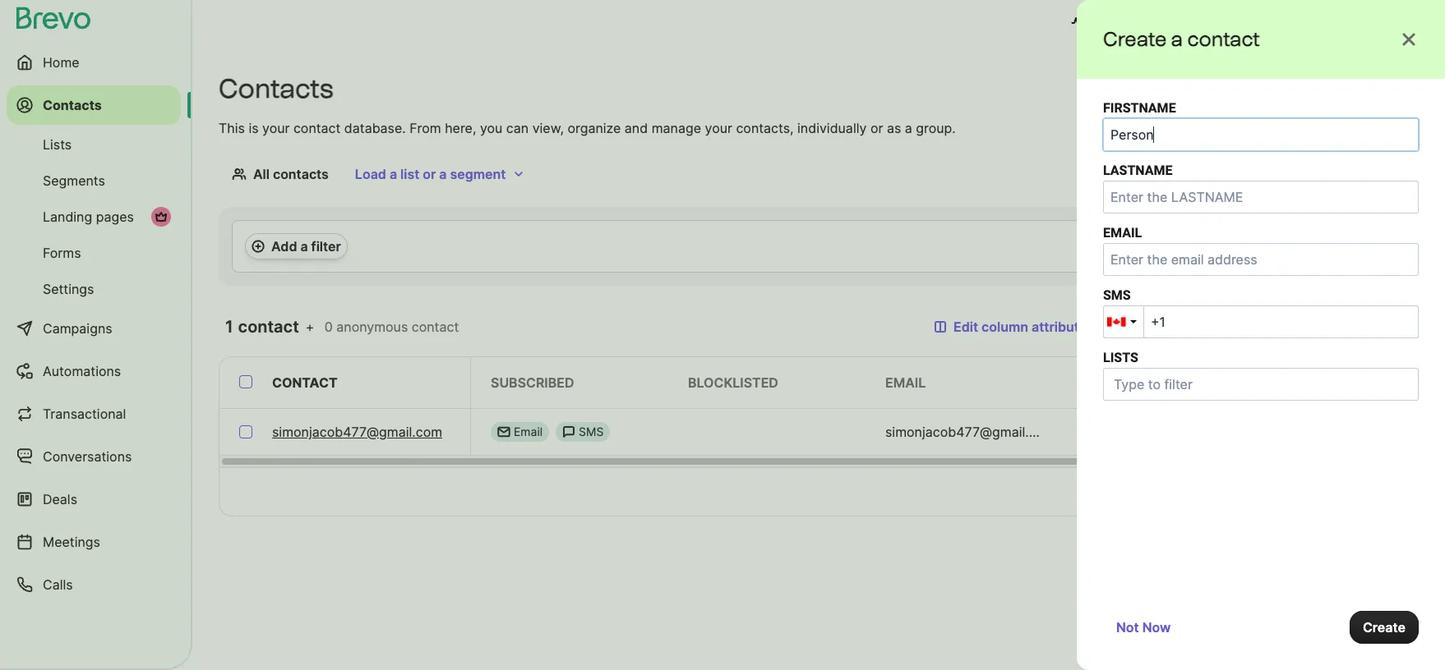 Task type: vqa. For each thing, say whether or not it's contained in the screenshot.
bottommost #
no



Task type: describe. For each thing, give the bounding box(es) containing it.
column
[[982, 319, 1029, 335]]

settings link
[[7, 273, 181, 306]]

home link
[[7, 43, 181, 82]]

forms
[[43, 245, 81, 261]]

segments
[[43, 173, 105, 189]]

all contacts
[[253, 166, 329, 183]]

settings
[[43, 281, 94, 298]]

database.
[[344, 120, 406, 136]]

Enter the LASTNAME field
[[1104, 181, 1419, 214]]

not now button
[[1104, 612, 1184, 645]]

usage
[[1091, 15, 1131, 31]]

create a contact inside create a contact button
[[1300, 81, 1406, 97]]

transactional link
[[7, 395, 181, 434]]

automations
[[43, 363, 121, 380]]

rows
[[1083, 484, 1116, 501]]

and inside button
[[1135, 15, 1159, 31]]

Enter the email address field
[[1104, 243, 1419, 276]]

1 vertical spatial email
[[886, 375, 926, 391]]

contact inside the 1 contact + 0 anonymous contact
[[412, 319, 459, 335]]

import
[[1165, 81, 1208, 97]]

create a contact inside create a contact dialog
[[1104, 27, 1261, 51]]

this
[[219, 120, 245, 136]]

create inside create a contact button
[[1300, 81, 1343, 97]]

not now
[[1117, 620, 1171, 636]]

1 horizontal spatial or
[[871, 120, 883, 136]]

contacts link
[[7, 86, 181, 125]]

a inside button
[[1346, 81, 1354, 97]]

load a list or a segment button
[[342, 158, 539, 191]]

create button
[[1350, 612, 1419, 645]]

2 simonjacob477@gmail.com from the left
[[886, 424, 1056, 441]]

or inside button
[[423, 166, 436, 183]]

a inside "button"
[[300, 238, 308, 255]]

edit column attributes button
[[921, 311, 1108, 344]]

pages
[[96, 209, 134, 225]]

1
[[225, 317, 234, 337]]

page
[[1144, 484, 1175, 501]]

forms link
[[7, 237, 181, 270]]

this is your contact database. from here, you can view, organize and manage your contacts, individually or as a group.
[[219, 120, 956, 136]]

contacts for all contacts
[[273, 166, 329, 183]]

0 horizontal spatial contacts
[[43, 97, 102, 113]]

not
[[1117, 620, 1139, 636]]

automations link
[[7, 352, 181, 391]]

transactional
[[43, 406, 126, 423]]

left___rvooi image
[[155, 211, 168, 224]]

contact
[[272, 375, 338, 391]]

Search by name, email or phone number search field
[[1114, 311, 1419, 344]]

manage
[[652, 120, 701, 136]]

lists
[[1104, 350, 1139, 366]]

email
[[514, 425, 543, 439]]

a inside dialog
[[1172, 27, 1183, 51]]

create a contact button
[[1287, 72, 1419, 105]]

landing pages
[[43, 209, 134, 225]]

subscribed
[[491, 375, 574, 391]]

segments link
[[7, 164, 181, 197]]

blocklisted
[[688, 375, 779, 391]]

2 vertical spatial sms
[[579, 425, 604, 439]]

calls link
[[7, 566, 181, 605]]

landing pages link
[[7, 201, 181, 234]]

2 your from the left
[[705, 120, 733, 136]]



Task type: locate. For each thing, give the bounding box(es) containing it.
view,
[[533, 120, 564, 136]]

0 vertical spatial contacts
[[1211, 81, 1267, 97]]

0 vertical spatial or
[[871, 120, 883, 136]]

1 vertical spatial or
[[423, 166, 436, 183]]

your
[[262, 120, 290, 136], [705, 120, 733, 136]]

0 vertical spatial create
[[1104, 27, 1167, 51]]

as
[[887, 120, 901, 136]]

Enter the FIRSTNAME field
[[1104, 118, 1419, 151]]

1 contact + 0 anonymous contact
[[225, 317, 459, 337]]

0 horizontal spatial or
[[423, 166, 436, 183]]

contact
[[1188, 27, 1261, 51], [1357, 81, 1406, 97], [293, 120, 341, 136], [238, 317, 299, 337], [412, 319, 459, 335]]

sms inside create a contact dialog
[[1104, 288, 1131, 303]]

0 horizontal spatial simonjacob477@gmail.com
[[272, 424, 442, 441]]

conversations
[[43, 449, 132, 465]]

usage and plan
[[1091, 15, 1189, 31]]

contacts
[[219, 73, 334, 104], [43, 97, 102, 113]]

edit
[[954, 319, 979, 335]]

+
[[306, 319, 314, 335]]

meetings link
[[7, 523, 181, 562]]

meetings
[[43, 534, 100, 551]]

0
[[325, 319, 333, 335]]

0 horizontal spatial create a contact
[[1104, 27, 1261, 51]]

lastname inside create a contact dialog
[[1104, 163, 1173, 178]]

2 horizontal spatial create
[[1363, 620, 1406, 636]]

contact inside dialog
[[1188, 27, 1261, 51]]

load
[[355, 166, 386, 183]]

email
[[1104, 225, 1142, 241], [886, 375, 926, 391]]

1 horizontal spatial contacts
[[1211, 81, 1267, 97]]

or
[[871, 120, 883, 136], [423, 166, 436, 183]]

deals link
[[7, 480, 181, 520]]

firstname down lists
[[1083, 375, 1159, 391]]

rows per page
[[1083, 484, 1175, 501]]

your right manage
[[705, 120, 733, 136]]

group.
[[916, 120, 956, 136]]

1 horizontal spatial sms
[[1104, 288, 1131, 303]]

contact inside button
[[1357, 81, 1406, 97]]

anonymous
[[337, 319, 408, 335]]

lists link
[[7, 128, 181, 161]]

0 vertical spatial sms
[[1104, 288, 1131, 303]]

individually
[[798, 120, 867, 136]]

contacts,
[[736, 120, 794, 136]]

usage and plan button
[[1058, 7, 1202, 39]]

import contacts button
[[1151, 72, 1281, 105]]

create a contact
[[1104, 27, 1261, 51], [1300, 81, 1406, 97]]

create a contact dialog
[[1077, 0, 1446, 671]]

0 vertical spatial and
[[1135, 15, 1159, 31]]

and left manage
[[625, 120, 648, 136]]

or right list
[[423, 166, 436, 183]]

edit column attributes
[[954, 319, 1094, 335]]

0 vertical spatial create a contact
[[1104, 27, 1261, 51]]

contacts inside button
[[1211, 81, 1267, 97]]

jacob
[[1083, 424, 1121, 441]]

left___c25ys image for sms
[[563, 426, 576, 439]]

import contacts
[[1165, 81, 1267, 97]]

list
[[400, 166, 420, 183]]

1 horizontal spatial create
[[1300, 81, 1343, 97]]

1 vertical spatial create
[[1300, 81, 1343, 97]]

1 your from the left
[[262, 120, 290, 136]]

add a filter
[[271, 238, 341, 255]]

0 horizontal spatial email
[[886, 375, 926, 391]]

add a filter button
[[245, 234, 348, 260]]

left___c25ys image right email
[[563, 426, 576, 439]]

or left as
[[871, 120, 883, 136]]

from
[[410, 120, 441, 136]]

1 horizontal spatial left___c25ys image
[[563, 426, 576, 439]]

1 horizontal spatial your
[[705, 120, 733, 136]]

1 horizontal spatial lastname
[[1231, 375, 1305, 391]]

1 horizontal spatial contacts
[[219, 73, 334, 104]]

0 horizontal spatial create
[[1104, 27, 1167, 51]]

contacts up "lists"
[[43, 97, 102, 113]]

sms
[[1104, 288, 1131, 303], [1379, 375, 1408, 391], [579, 425, 604, 439]]

0 horizontal spatial lastname
[[1104, 163, 1173, 178]]

contacts for import contacts
[[1211, 81, 1267, 97]]

contacts
[[1211, 81, 1267, 97], [273, 166, 329, 183]]

per
[[1120, 484, 1140, 501]]

2 vertical spatial create
[[1363, 620, 1406, 636]]

0 horizontal spatial sms
[[579, 425, 604, 439]]

calls
[[43, 577, 73, 594]]

contacts right all
[[273, 166, 329, 183]]

1 horizontal spatial email
[[1104, 225, 1142, 241]]

campaigns link
[[7, 309, 181, 349]]

home
[[43, 54, 79, 71]]

1 left___c25ys image from the left
[[497, 426, 511, 439]]

is
[[249, 120, 259, 136]]

0 horizontal spatial and
[[625, 120, 648, 136]]

Type to filter field
[[1108, 372, 1275, 397]]

firstname inside create a contact dialog
[[1104, 100, 1176, 116]]

1 vertical spatial sms
[[1379, 375, 1408, 391]]

1 horizontal spatial create a contact
[[1300, 81, 1406, 97]]

email inside create a contact dialog
[[1104, 225, 1142, 241]]

1 vertical spatial create a contact
[[1300, 81, 1406, 97]]

left___c25ys image
[[497, 426, 511, 439], [563, 426, 576, 439]]

left___c25ys image left email
[[497, 426, 511, 439]]

create
[[1104, 27, 1167, 51], [1300, 81, 1343, 97], [1363, 620, 1406, 636]]

None field
[[1144, 306, 1419, 339]]

2 horizontal spatial sms
[[1379, 375, 1408, 391]]

0 horizontal spatial your
[[262, 120, 290, 136]]

1 vertical spatial firstname
[[1083, 375, 1159, 391]]

1 horizontal spatial and
[[1135, 15, 1159, 31]]

deals
[[43, 492, 77, 508]]

1 vertical spatial lastname
[[1231, 375, 1305, 391]]

firstname
[[1104, 100, 1176, 116], [1083, 375, 1159, 391]]

you
[[480, 120, 503, 136]]

all
[[253, 166, 270, 183]]

segment
[[450, 166, 506, 183]]

2 left___c25ys image from the left
[[563, 426, 576, 439]]

0 horizontal spatial left___c25ys image
[[497, 426, 511, 439]]

here,
[[445, 120, 476, 136]]

plan
[[1162, 15, 1189, 31]]

landing
[[43, 209, 92, 225]]

contacts up enter the firstname field
[[1211, 81, 1267, 97]]

create inside the 'create' button
[[1363, 620, 1406, 636]]

attributes
[[1032, 319, 1094, 335]]

can
[[506, 120, 529, 136]]

1 vertical spatial and
[[625, 120, 648, 136]]

and left plan
[[1135, 15, 1159, 31]]

a
[[1172, 27, 1183, 51], [1346, 81, 1354, 97], [905, 120, 913, 136], [390, 166, 397, 183], [439, 166, 447, 183], [300, 238, 308, 255]]

left___c25ys image for email
[[497, 426, 511, 439]]

campaigns
[[43, 321, 112, 337]]

simonjacob477@gmail.com link
[[272, 423, 442, 442]]

0 vertical spatial lastname
[[1104, 163, 1173, 178]]

firstname down import
[[1104, 100, 1176, 116]]

contacts up is
[[219, 73, 334, 104]]

now
[[1143, 620, 1171, 636]]

organize
[[568, 120, 621, 136]]

lists
[[43, 136, 72, 153]]

your right is
[[262, 120, 290, 136]]

filter
[[311, 238, 341, 255]]

1 vertical spatial contacts
[[273, 166, 329, 183]]

1 simonjacob477@gmail.com from the left
[[272, 424, 442, 441]]

simonjacob477@gmail.com
[[272, 424, 442, 441], [886, 424, 1056, 441]]

load a list or a segment
[[355, 166, 506, 183]]

lastname
[[1104, 163, 1173, 178], [1231, 375, 1305, 391]]

add
[[271, 238, 297, 255]]

0 vertical spatial email
[[1104, 225, 1142, 241]]

1 horizontal spatial simonjacob477@gmail.com
[[886, 424, 1056, 441]]

0 horizontal spatial contacts
[[273, 166, 329, 183]]

and
[[1135, 15, 1159, 31], [625, 120, 648, 136]]

0 vertical spatial firstname
[[1104, 100, 1176, 116]]

conversations link
[[7, 437, 181, 477]]



